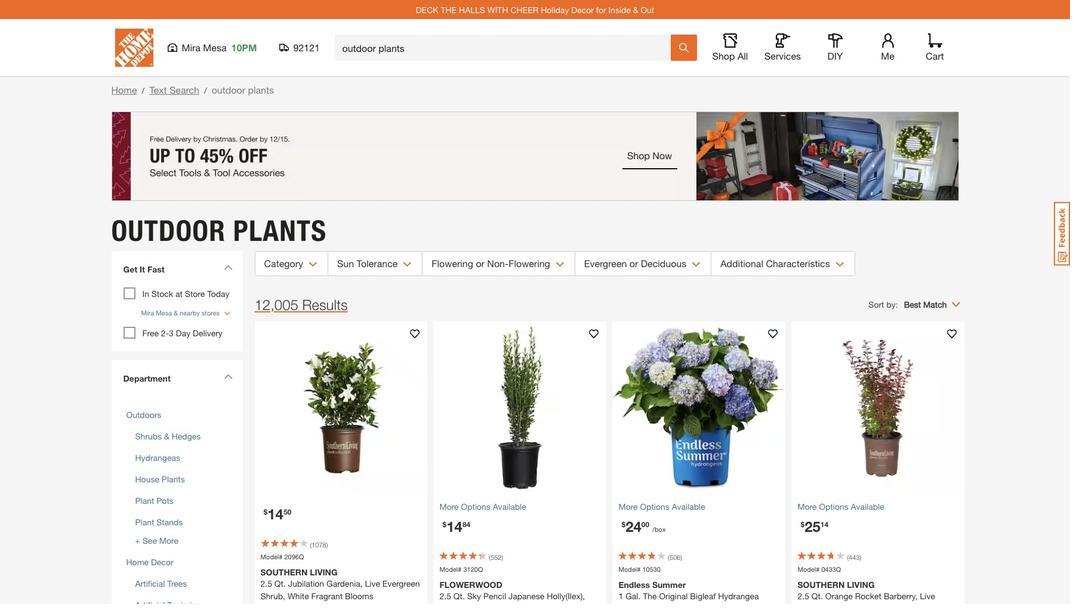 Task type: vqa. For each thing, say whether or not it's contained in the screenshot.
AVAILABLE to the middle
yes



Task type: locate. For each thing, give the bounding box(es) containing it.
1 horizontal spatial &
[[174, 309, 178, 317]]

2 horizontal spatial more options available link
[[798, 501, 959, 513]]

artificial trees
[[135, 579, 187, 589]]

&
[[633, 4, 639, 15], [174, 309, 178, 317], [164, 432, 169, 442]]

1 options from the left
[[461, 502, 491, 512]]

with
[[488, 4, 508, 15]]

mesa left 10pm
[[203, 42, 227, 53]]

14 up 'model# 2096q'
[[268, 506, 284, 523]]

$ left 50
[[264, 508, 268, 517]]

live right barberry, on the right of page
[[921, 592, 936, 602]]

0 horizontal spatial available
[[493, 502, 526, 512]]

) up flowerwood 2.5 qt. sky pencil japanese holly(ilex), live plant, upright growth habit
[[502, 554, 503, 562]]

mira for mira mesa 10pm
[[182, 42, 201, 53]]

( for 25
[[848, 554, 849, 562]]

caret icon image inside department link
[[224, 374, 233, 380]]

shop all
[[713, 50, 748, 62]]

2 plant, from the left
[[840, 604, 862, 605]]

0 horizontal spatial /
[[142, 85, 145, 96]]

plant, down orange
[[840, 604, 862, 605]]

open arrow image inside evergreen or deciduous link
[[692, 262, 701, 267]]

plants
[[248, 84, 274, 96], [233, 213, 327, 248]]

southern inside southern living 2.5 qt. jubilation gardenia, live evergreen shrub, white fragrant blooms
[[261, 568, 308, 578]]

summer
[[653, 580, 686, 591]]

endless
[[619, 580, 650, 591]]

2 caret icon image from the top
[[224, 374, 233, 380]]

qt. left sky
[[454, 592, 465, 602]]

mesa for &
[[156, 309, 172, 317]]

$ up model# 0433q
[[801, 520, 805, 529]]

0 horizontal spatial evergreen
[[383, 579, 420, 589]]

plant up see
[[135, 518, 154, 528]]

1 / from the left
[[142, 85, 145, 96]]

home down +
[[126, 558, 149, 568]]

live inside flowerwood 2.5 qt. sky pencil japanese holly(ilex), live plant, upright growth habit
[[440, 604, 455, 605]]

2 horizontal spatial more options available
[[798, 502, 885, 512]]

0 horizontal spatial 14
[[268, 506, 284, 523]]

1 vertical spatial mira
[[141, 309, 154, 317]]

0 vertical spatial &
[[633, 4, 639, 15]]

plant, down sky
[[457, 604, 479, 605]]

What can we help you find today? search field
[[342, 35, 670, 60]]

model# left 0433q
[[798, 566, 820, 574]]

qt. for shrub,
[[275, 579, 286, 589]]

) up the summer at the bottom right of page
[[681, 554, 683, 562]]

open arrow image right tolerance
[[403, 262, 412, 267]]

0 horizontal spatial options
[[461, 502, 491, 512]]

1 vertical spatial deciduous
[[798, 604, 838, 605]]

options for 25
[[820, 502, 849, 512]]

1 vertical spatial evergreen
[[383, 579, 420, 589]]

best
[[904, 299, 921, 310]]

1 horizontal spatial flowering
[[509, 258, 550, 269]]

443
[[849, 554, 860, 562]]

live for 25
[[921, 592, 936, 602]]

$ left "00"
[[622, 520, 626, 529]]

free 2-3 day delivery
[[142, 328, 223, 339]]

live inside southern living 2.5 qt. orange rocket barberry, live deciduous plant, coral to ruby re
[[921, 592, 936, 602]]

2 plant from the top
[[135, 518, 154, 528]]

more up 25
[[798, 502, 817, 512]]

southern for orange
[[798, 580, 845, 591]]

3
[[169, 328, 174, 339]]

) for /box
[[681, 554, 683, 562]]

jubilation
[[288, 579, 324, 589]]

0 horizontal spatial southern
[[261, 568, 308, 578]]

delivery
[[193, 328, 223, 339]]

2.5 up shrub,
[[261, 579, 272, 589]]

0 horizontal spatial mira
[[141, 309, 154, 317]]

living inside southern living 2.5 qt. orange rocket barberry, live deciduous plant, coral to ruby re
[[847, 580, 875, 591]]

more for 25
[[798, 502, 817, 512]]

shrubs & hedges link
[[135, 432, 201, 442]]

2 vertical spatial live
[[440, 604, 455, 605]]

2 more options available from the left
[[619, 502, 706, 512]]

diy button
[[817, 33, 855, 62]]

1 vertical spatial &
[[174, 309, 178, 317]]

model# left 3120q
[[440, 566, 462, 574]]

caret icon image
[[224, 265, 233, 270], [224, 374, 233, 380]]

model# for /box
[[619, 566, 641, 574]]

more options available link up the ( 552 )
[[440, 501, 601, 513]]

1 horizontal spatial 14
[[447, 519, 463, 535]]

3 open arrow image from the left
[[836, 262, 845, 267]]

open arrow image
[[403, 262, 412, 267], [692, 262, 701, 267]]

results
[[302, 296, 348, 313]]

mira mesa & nearby stores
[[141, 309, 220, 317]]

1 horizontal spatial evergreen
[[584, 258, 627, 269]]

all
[[738, 50, 748, 62]]

& right shrubs
[[164, 432, 169, 442]]

open arrow image inside category link
[[309, 262, 318, 267]]

2 open arrow image from the left
[[556, 262, 565, 267]]

the home depot logo image
[[115, 29, 153, 67]]

additional characteristics link
[[712, 252, 855, 276]]

stores
[[202, 309, 220, 317]]

( up the summer at the bottom right of page
[[668, 554, 670, 562]]

2 options from the left
[[640, 502, 670, 512]]

1 horizontal spatial /
[[204, 85, 207, 96]]

mira for mira mesa & nearby stores
[[141, 309, 154, 317]]

2 horizontal spatial 14
[[821, 520, 829, 529]]

available up '506'
[[672, 502, 706, 512]]

1078
[[312, 541, 326, 549]]

outdoor
[[212, 84, 245, 96], [111, 213, 226, 248]]

mira down the in
[[141, 309, 154, 317]]

open arrow image for flowering or non-flowering
[[556, 262, 565, 267]]

3 available from the left
[[851, 502, 885, 512]]

1 horizontal spatial mesa
[[203, 42, 227, 53]]

1 horizontal spatial southern
[[798, 580, 845, 591]]

living
[[310, 568, 338, 578], [847, 580, 875, 591]]

caret icon image inside get it fast link
[[224, 265, 233, 270]]

0 horizontal spatial live
[[365, 579, 380, 589]]

( for 14
[[489, 554, 491, 562]]

deck
[[416, 4, 439, 15]]

1 horizontal spatial live
[[440, 604, 455, 605]]

2 horizontal spatial 2.5
[[798, 592, 810, 602]]

see
[[143, 536, 157, 546]]

14 up model# 0433q
[[821, 520, 829, 529]]

1 vertical spatial plant
[[135, 518, 154, 528]]

0 horizontal spatial open arrow image
[[403, 262, 412, 267]]

options up "00"
[[640, 502, 670, 512]]

( up southern living 2.5 qt. orange rocket barberry, live deciduous plant, coral to ruby re
[[848, 554, 849, 562]]

barberry,
[[884, 592, 918, 602]]

3 options from the left
[[820, 502, 849, 512]]

more options available link up the 443
[[798, 501, 959, 513]]

more options available link for /box
[[619, 501, 780, 513]]

(
[[310, 541, 312, 549], [489, 554, 491, 562], [668, 554, 670, 562], [848, 554, 849, 562]]

2 horizontal spatial available
[[851, 502, 885, 512]]

white
[[288, 592, 309, 602]]

2.5 for 2.5 qt. orange rocket barberry, live deciduous plant, coral to ruby re
[[798, 592, 810, 602]]

1 horizontal spatial options
[[640, 502, 670, 512]]

/ left text
[[142, 85, 145, 96]]

$ inside the $ 25 14
[[801, 520, 805, 529]]

1 horizontal spatial deciduous
[[798, 604, 838, 605]]

3 more options available link from the left
[[798, 501, 959, 513]]

tolerance
[[357, 258, 398, 269]]

plant pots
[[135, 496, 174, 506]]

evergreen
[[584, 258, 627, 269], [383, 579, 420, 589]]

$ for $ 14 50
[[264, 508, 268, 517]]

shrubs
[[135, 432, 162, 442]]

model#
[[261, 553, 283, 561], [440, 566, 462, 574], [619, 566, 641, 574], [798, 566, 820, 574]]

flowering inside endless summer 1 gal. the original bigleaf hydrangea flowering shrub with pink or blue flowers
[[619, 604, 655, 605]]

mira up home / text search / outdoor plants on the top
[[182, 42, 201, 53]]

with
[[682, 604, 698, 605]]

outdoor down the mira mesa 10pm
[[212, 84, 245, 96]]

services
[[765, 50, 801, 62]]

0 vertical spatial southern
[[261, 568, 308, 578]]

more options available link up /box
[[619, 501, 780, 513]]

more options available link for 25
[[798, 501, 959, 513]]

plant, inside flowerwood 2.5 qt. sky pencil japanese holly(ilex), live plant, upright growth habit
[[457, 604, 479, 605]]

( 552 )
[[489, 554, 503, 562]]

orange
[[826, 592, 853, 602]]

12,005 results
[[255, 296, 348, 313]]

1 more options available link from the left
[[440, 501, 601, 513]]

open arrow image
[[309, 262, 318, 267], [556, 262, 565, 267], [836, 262, 845, 267]]

decor
[[572, 4, 594, 15], [151, 558, 174, 568]]

0 horizontal spatial more options available link
[[440, 501, 601, 513]]

14 inside the $ 25 14
[[821, 520, 829, 529]]

options up the $ 25 14
[[820, 502, 849, 512]]

3 more options available from the left
[[798, 502, 885, 512]]

1 horizontal spatial or
[[630, 258, 639, 269]]

more options available for /box
[[619, 502, 706, 512]]

1 plant from the top
[[135, 496, 154, 506]]

+
[[135, 536, 140, 546]]

qt. left orange
[[812, 592, 823, 602]]

plant,
[[457, 604, 479, 605], [840, 604, 862, 605]]

today
[[207, 289, 230, 299]]

deciduous
[[641, 258, 687, 269], [798, 604, 838, 605]]

sponsored banner image
[[111, 112, 959, 201]]

open arrow image inside flowering or non-flowering link
[[556, 262, 565, 267]]

the
[[643, 592, 657, 602]]

1 horizontal spatial mira
[[182, 42, 201, 53]]

more down stands
[[159, 536, 179, 546]]

qt. inside southern living 2.5 qt. orange rocket barberry, live deciduous plant, coral to ruby re
[[812, 592, 823, 602]]

0 vertical spatial caret icon image
[[224, 265, 233, 270]]

1 horizontal spatial qt.
[[454, 592, 465, 602]]

qt. inside southern living 2.5 qt. jubilation gardenia, live evergreen shrub, white fragrant blooms
[[275, 579, 286, 589]]

plants
[[162, 475, 185, 485]]

1 open arrow image from the left
[[309, 262, 318, 267]]

2 horizontal spatial options
[[820, 502, 849, 512]]

2 vertical spatial &
[[164, 432, 169, 442]]

1 horizontal spatial 2.5
[[440, 592, 451, 602]]

home left text
[[111, 84, 137, 96]]

southern inside southern living 2.5 qt. orange rocket barberry, live deciduous plant, coral to ruby re
[[798, 580, 845, 591]]

2.5
[[261, 579, 272, 589], [440, 592, 451, 602], [798, 592, 810, 602]]

1 horizontal spatial open arrow image
[[692, 262, 701, 267]]

pink
[[700, 604, 716, 605]]

stands
[[157, 518, 183, 528]]

$
[[264, 508, 268, 517], [443, 520, 447, 529], [622, 520, 626, 529], [801, 520, 805, 529]]

more up the 24
[[619, 502, 638, 512]]

0 vertical spatial living
[[310, 568, 338, 578]]

1 horizontal spatial available
[[672, 502, 706, 512]]

14 for $ 14 84
[[447, 519, 463, 535]]

1 more options available from the left
[[440, 502, 526, 512]]

0 vertical spatial plant
[[135, 496, 154, 506]]

& left out
[[633, 4, 639, 15]]

living inside southern living 2.5 qt. jubilation gardenia, live evergreen shrub, white fragrant blooms
[[310, 568, 338, 578]]

1 horizontal spatial living
[[847, 580, 875, 591]]

1 vertical spatial mesa
[[156, 309, 172, 317]]

flowering
[[432, 258, 473, 269], [509, 258, 550, 269], [619, 604, 655, 605]]

mesa
[[203, 42, 227, 53], [156, 309, 172, 317]]

2 horizontal spatial live
[[921, 592, 936, 602]]

rocket
[[855, 592, 882, 602]]

or
[[476, 258, 485, 269], [630, 258, 639, 269], [719, 604, 726, 605]]

live up blooms
[[365, 579, 380, 589]]

more options available up 84
[[440, 502, 526, 512]]

0 horizontal spatial living
[[310, 568, 338, 578]]

2.5 down flowerwood on the bottom of page
[[440, 592, 451, 602]]

options up 84
[[461, 502, 491, 512]]

shop
[[713, 50, 735, 62]]

0 horizontal spatial &
[[164, 432, 169, 442]]

available up the 443
[[851, 502, 885, 512]]

14
[[268, 506, 284, 523], [447, 519, 463, 535], [821, 520, 829, 529]]

2 more options available link from the left
[[619, 501, 780, 513]]

0 horizontal spatial open arrow image
[[309, 262, 318, 267]]

hedges
[[172, 432, 201, 442]]

available up 552
[[493, 502, 526, 512]]

2 horizontal spatial or
[[719, 604, 726, 605]]

1 horizontal spatial open arrow image
[[556, 262, 565, 267]]

live down flowerwood on the bottom of page
[[440, 604, 455, 605]]

house plants link
[[135, 475, 185, 485]]

cheer
[[511, 4, 539, 15]]

0 horizontal spatial mesa
[[156, 309, 172, 317]]

0 horizontal spatial qt.
[[275, 579, 286, 589]]

1 vertical spatial decor
[[151, 558, 174, 568]]

2 horizontal spatial qt.
[[812, 592, 823, 602]]

southern down model# 0433q
[[798, 580, 845, 591]]

) up southern living 2.5 qt. orange rocket barberry, live deciduous plant, coral to ruby re
[[860, 554, 862, 562]]

2.5 qt. jubilation gardenia, live evergreen shrub, white fragrant blooms image
[[255, 322, 428, 495]]

1 open arrow image from the left
[[403, 262, 412, 267]]

flowering or non-flowering
[[432, 258, 550, 269]]

1 plant, from the left
[[457, 604, 479, 605]]

0 horizontal spatial 2.5
[[261, 579, 272, 589]]

2 / from the left
[[204, 85, 207, 96]]

holiday
[[541, 4, 569, 15]]

available for 25
[[851, 502, 885, 512]]

0 vertical spatial mira
[[182, 42, 201, 53]]

open arrow image inside additional characteristics link
[[836, 262, 845, 267]]

model# up endless
[[619, 566, 641, 574]]

more up $ 14 84
[[440, 502, 459, 512]]

evergreen or deciduous
[[584, 258, 687, 269]]

1 vertical spatial living
[[847, 580, 875, 591]]

( for /box
[[668, 554, 670, 562]]

0 horizontal spatial or
[[476, 258, 485, 269]]

more options available up the $ 25 14
[[798, 502, 885, 512]]

2.5 inside southern living 2.5 qt. jubilation gardenia, live evergreen shrub, white fragrant blooms
[[261, 579, 272, 589]]

model# for 14
[[440, 566, 462, 574]]

outdoor up fast
[[111, 213, 226, 248]]

92121
[[293, 42, 320, 53]]

decor up the artificial trees
[[151, 558, 174, 568]]

qt. for deciduous
[[812, 592, 823, 602]]

qt. up shrub,
[[275, 579, 286, 589]]

/ right search
[[204, 85, 207, 96]]

$ inside $ 14 50
[[264, 508, 268, 517]]

$ inside $ 14 84
[[443, 520, 447, 529]]

1
[[619, 592, 624, 602]]

mesa for 10pm
[[203, 42, 227, 53]]

or for flowering
[[476, 258, 485, 269]]

2.5 inside southern living 2.5 qt. orange rocket barberry, live deciduous plant, coral to ruby re
[[798, 592, 810, 602]]

southern for jubilation
[[261, 568, 308, 578]]

0 horizontal spatial more options available
[[440, 502, 526, 512]]

trees
[[167, 579, 187, 589]]

live for 14
[[440, 604, 455, 605]]

open arrow image inside sun tolerance link
[[403, 262, 412, 267]]

2.5 for 2.5 qt. jubilation gardenia, live evergreen shrub, white fragrant blooms
[[261, 579, 272, 589]]

$ left 84
[[443, 520, 447, 529]]

$ inside $ 24 00 /box
[[622, 520, 626, 529]]

( up jubilation
[[310, 541, 312, 549]]

more options available for 14
[[440, 502, 526, 512]]

0 horizontal spatial plant,
[[457, 604, 479, 605]]

0 vertical spatial mesa
[[203, 42, 227, 53]]

mesa down stock
[[156, 309, 172, 317]]

open arrow image left the additional
[[692, 262, 701, 267]]

0 vertical spatial home
[[111, 84, 137, 96]]

model# left 2096q
[[261, 553, 283, 561]]

more options available up /box
[[619, 502, 706, 512]]

living up rocket
[[847, 580, 875, 591]]

2.5 down model# 0433q
[[798, 592, 810, 602]]

plants up the category
[[233, 213, 327, 248]]

1 available from the left
[[493, 502, 526, 512]]

1 horizontal spatial more options available
[[619, 502, 706, 512]]

in
[[142, 289, 149, 299]]

decor left for
[[572, 4, 594, 15]]

1 horizontal spatial decor
[[572, 4, 594, 15]]

living up jubilation
[[310, 568, 338, 578]]

1 vertical spatial caret icon image
[[224, 374, 233, 380]]

$ 14 84
[[443, 519, 471, 535]]

caret icon image for department
[[224, 374, 233, 380]]

1 horizontal spatial plant,
[[840, 604, 862, 605]]

southern down 'model# 2096q'
[[261, 568, 308, 578]]

home for home / text search / outdoor plants
[[111, 84, 137, 96]]

available for /box
[[672, 502, 706, 512]]

2 horizontal spatial flowering
[[619, 604, 655, 605]]

home
[[111, 84, 137, 96], [126, 558, 149, 568]]

2 horizontal spatial &
[[633, 4, 639, 15]]

0 horizontal spatial decor
[[151, 558, 174, 568]]

1 vertical spatial live
[[921, 592, 936, 602]]

plants down 10pm
[[248, 84, 274, 96]]

14 up model# 3120q
[[447, 519, 463, 535]]

1 vertical spatial southern
[[798, 580, 845, 591]]

more for 14
[[440, 502, 459, 512]]

& left nearby
[[174, 309, 178, 317]]

( up flowerwood on the bottom of page
[[489, 554, 491, 562]]

in stock at store today
[[142, 289, 230, 299]]

2 open arrow image from the left
[[692, 262, 701, 267]]

0 vertical spatial live
[[365, 579, 380, 589]]

2 available from the left
[[672, 502, 706, 512]]

2 horizontal spatial open arrow image
[[836, 262, 845, 267]]

plant left the "pots" at the left bottom of page
[[135, 496, 154, 506]]

1 vertical spatial home
[[126, 558, 149, 568]]

gal.
[[626, 592, 641, 602]]

0 horizontal spatial deciduous
[[641, 258, 687, 269]]

more options available link
[[440, 501, 601, 513], [619, 501, 780, 513], [798, 501, 959, 513]]

$ 24 00 /box
[[622, 519, 666, 535]]

open arrow image for additional characteristics
[[836, 262, 845, 267]]

1 caret icon image from the top
[[224, 265, 233, 270]]

0 vertical spatial evergreen
[[584, 258, 627, 269]]

sun tolerance
[[337, 258, 398, 269]]

1 horizontal spatial more options available link
[[619, 501, 780, 513]]



Task type: describe. For each thing, give the bounding box(es) containing it.
bigleaf
[[690, 592, 716, 602]]

sun
[[337, 258, 354, 269]]

house
[[135, 475, 159, 485]]

hydrangeas link
[[135, 453, 180, 463]]

model# 2096q
[[261, 553, 304, 561]]

1 gal. the original bigleaf hydrangea flowering shrub with pink or blue flowers image
[[613, 322, 786, 495]]

coral
[[864, 604, 884, 605]]

( 443 )
[[848, 554, 862, 562]]

( 1078 )
[[310, 541, 328, 549]]

living for gardenia,
[[310, 568, 338, 578]]

department link
[[117, 367, 237, 391]]

category link
[[255, 252, 328, 276]]

text search link
[[149, 84, 199, 96]]

more for /box
[[619, 502, 638, 512]]

1 vertical spatial plants
[[233, 213, 327, 248]]

feedback link image
[[1055, 202, 1071, 266]]

552
[[491, 554, 502, 562]]

live inside southern living 2.5 qt. jubilation gardenia, live evergreen shrub, white fragrant blooms
[[365, 579, 380, 589]]

available for 14
[[493, 502, 526, 512]]

living for rocket
[[847, 580, 875, 591]]

it
[[140, 264, 145, 274]]

sun tolerance link
[[328, 252, 422, 276]]

store
[[185, 289, 205, 299]]

for
[[596, 4, 606, 15]]

2096q
[[284, 553, 304, 561]]

model# 10530
[[619, 566, 661, 574]]

artificial trees link
[[135, 579, 187, 589]]

2.5 qt. orange rocket barberry, live deciduous plant, coral to ruby red foliage image
[[792, 322, 965, 495]]

$ for $ 25 14
[[801, 520, 805, 529]]

by:
[[887, 299, 898, 310]]

) for 14
[[502, 554, 503, 562]]

out
[[641, 4, 655, 15]]

$ for $ 24 00 /box
[[622, 520, 626, 529]]

characteristics
[[766, 258, 830, 269]]

sort
[[869, 299, 885, 310]]

more options available link for 14
[[440, 501, 601, 513]]

2.5 inside flowerwood 2.5 qt. sky pencil japanese holly(ilex), live plant, upright growth habit
[[440, 592, 451, 602]]

cart
[[926, 50, 945, 62]]

open arrow image for category
[[309, 262, 318, 267]]

model# for 25
[[798, 566, 820, 574]]

deciduous inside southern living 2.5 qt. orange rocket barberry, live deciduous plant, coral to ruby re
[[798, 604, 838, 605]]

gardenia,
[[327, 579, 363, 589]]

+ see more link
[[135, 535, 225, 548]]

0 vertical spatial deciduous
[[641, 258, 687, 269]]

2-
[[161, 328, 169, 339]]

14 for $ 14 50
[[268, 506, 284, 523]]

southern living 2.5 qt. jubilation gardenia, live evergreen shrub, white fragrant blooms
[[261, 568, 420, 602]]

non-
[[487, 258, 509, 269]]

home link
[[111, 84, 137, 96]]

plant, inside southern living 2.5 qt. orange rocket barberry, live deciduous plant, coral to ruby re
[[840, 604, 862, 605]]

/box
[[653, 526, 666, 534]]

caret icon image for get it fast
[[224, 265, 233, 270]]

) up southern living 2.5 qt. jubilation gardenia, live evergreen shrub, white fragrant blooms
[[326, 541, 328, 549]]

pots
[[157, 496, 174, 506]]

to
[[886, 604, 894, 605]]

more options available for 25
[[798, 502, 885, 512]]

the
[[441, 4, 457, 15]]

or for evergreen
[[630, 258, 639, 269]]

search
[[170, 84, 199, 96]]

pencil
[[484, 592, 506, 602]]

plant for plant stands
[[135, 518, 154, 528]]

( 506 )
[[668, 554, 683, 562]]

evergreen or deciduous link
[[576, 252, 711, 276]]

0 horizontal spatial flowering
[[432, 258, 473, 269]]

10pm
[[231, 42, 257, 53]]

flowers
[[748, 604, 777, 605]]

artificial
[[135, 579, 165, 589]]

12,005
[[255, 296, 299, 313]]

blue
[[729, 604, 745, 605]]

stock
[[152, 289, 173, 299]]

evergreen inside southern living 2.5 qt. jubilation gardenia, live evergreen shrub, white fragrant blooms
[[383, 579, 420, 589]]

shrub
[[658, 604, 680, 605]]

0 vertical spatial plants
[[248, 84, 274, 96]]

sort by: best match
[[869, 299, 947, 310]]

outdoor plants
[[111, 213, 327, 248]]

endless summer 1 gal. the original bigleaf hydrangea flowering shrub with pink or blue flowers
[[619, 580, 777, 605]]

nearby
[[180, 309, 200, 317]]

84
[[463, 520, 471, 529]]

growth
[[511, 604, 538, 605]]

fast
[[147, 264, 165, 274]]

or inside endless summer 1 gal. the original bigleaf hydrangea flowering shrub with pink or blue flowers
[[719, 604, 726, 605]]

0 vertical spatial outdoor
[[212, 84, 245, 96]]

shrub,
[[261, 592, 285, 602]]

home for home decor
[[126, 558, 149, 568]]

92121 button
[[279, 42, 320, 54]]

cart link
[[922, 33, 949, 62]]

fragrant
[[311, 592, 343, 602]]

at
[[176, 289, 183, 299]]

options for /box
[[640, 502, 670, 512]]

50
[[284, 508, 292, 517]]

halls
[[459, 4, 485, 15]]

0 vertical spatial decor
[[572, 4, 594, 15]]

2.5 qt. sky pencil japanese holly(ilex), live plant, upright growth habit image
[[434, 322, 607, 495]]

southern living 2.5 qt. orange rocket barberry, live deciduous plant, coral to ruby re
[[798, 580, 936, 605]]

24
[[626, 519, 642, 535]]

home / text search / outdoor plants
[[111, 84, 274, 96]]

10530
[[643, 566, 661, 574]]

plant for plant pots
[[135, 496, 154, 506]]

plant stands link
[[135, 518, 183, 528]]

qt. inside flowerwood 2.5 qt. sky pencil japanese holly(ilex), live plant, upright growth habit
[[454, 592, 465, 602]]

open arrow image for evergreen or deciduous
[[692, 262, 701, 267]]

flowerwood 2.5 qt. sky pencil japanese holly(ilex), live plant, upright growth habit
[[440, 580, 585, 605]]

additional characteristics
[[721, 258, 830, 269]]

model# 3120q
[[440, 566, 483, 574]]

get it fast
[[123, 264, 165, 274]]

) for 25
[[860, 554, 862, 562]]

get
[[123, 264, 137, 274]]

3120q
[[464, 566, 483, 574]]

$ 14 50
[[264, 506, 292, 523]]

$ for $ 14 84
[[443, 520, 447, 529]]

original
[[659, 592, 688, 602]]

me
[[881, 50, 895, 62]]

outdoors
[[126, 410, 161, 420]]

additional
[[721, 258, 764, 269]]

upright
[[481, 604, 509, 605]]

+ see more
[[135, 536, 179, 546]]

1 vertical spatial outdoor
[[111, 213, 226, 248]]

open arrow image for sun tolerance
[[403, 262, 412, 267]]

habit
[[541, 604, 561, 605]]

deck the halls with cheer holiday decor for inside & out link
[[416, 4, 655, 15]]

506
[[670, 554, 681, 562]]

in stock at store today link
[[142, 289, 230, 299]]

options for 14
[[461, 502, 491, 512]]



